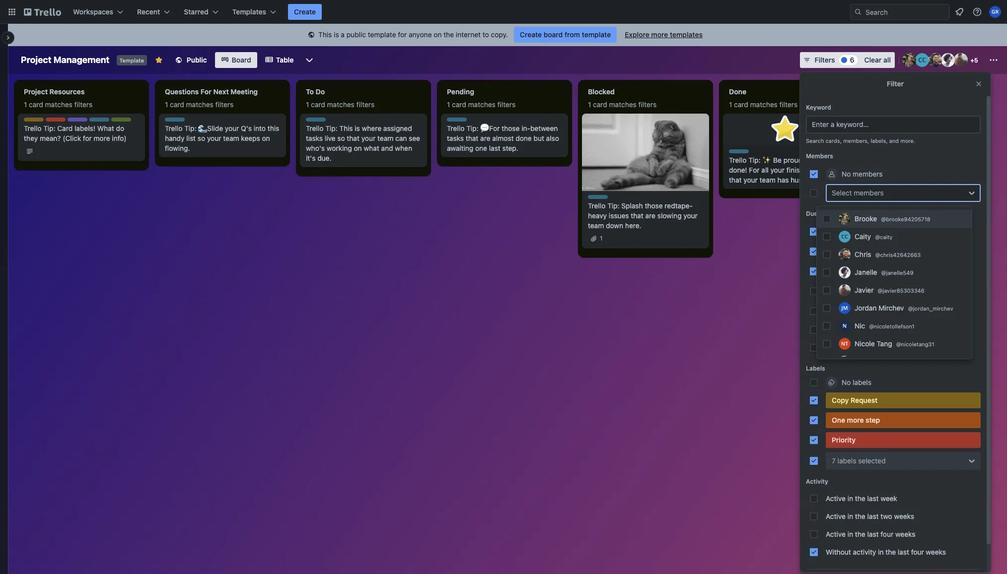 Task type: describe. For each thing, give the bounding box(es) containing it.
between
[[531, 124, 558, 133]]

color: lime, title: "halp" element
[[111, 118, 131, 125]]

are for slowing
[[646, 212, 656, 220]]

filters inside blocked 1 card matches filters
[[639, 100, 657, 109]]

due in the next day
[[842, 267, 904, 276]]

janelle @janelle549
[[855, 268, 914, 277]]

activity
[[853, 549, 877, 557]]

trello tip: splash those redtape- heavy issues that are slowing your team down here. link
[[588, 201, 704, 231]]

close popover image
[[975, 80, 983, 88]]

0 vertical spatial color: red, title: "priority" element
[[46, 118, 67, 125]]

trello tip: 💬for those in-between tasks that are almost done but also awaiting one last step. link
[[447, 124, 562, 154]]

card inside the questions for next meeting 1 card matches filters
[[170, 100, 184, 109]]

nic (nicoletollefson1) image
[[839, 320, 851, 332]]

templates
[[670, 30, 703, 39]]

tip for trello tip: ✨ be proud! you're done! for all your finished tasks that your team has hustled on.
[[747, 150, 756, 157]]

tip for trello tip: 💬for those in-between tasks that are almost done but also awaiting one last step.
[[465, 118, 474, 125]]

1 template from the left
[[368, 30, 396, 39]]

dates
[[853, 228, 871, 236]]

when
[[395, 144, 412, 153]]

in for due in the next day
[[857, 267, 863, 276]]

on inside trello tip trello tip: this is where assigned tasks live so that your team can see who's working on what and when it's due.
[[354, 144, 362, 153]]

matches inside the questions for next meeting 1 card matches filters
[[186, 100, 214, 109]]

Pending text field
[[441, 84, 568, 100]]

create board from template
[[520, 30, 611, 39]]

project for project resources 1 card matches filters
[[24, 87, 48, 96]]

Project Resources text field
[[18, 84, 145, 100]]

that inside trello tip trello tip: 💬for those in-between tasks that are almost done but also awaiting one last step.
[[466, 134, 479, 143]]

team for where
[[378, 134, 394, 143]]

in right activity at the right bottom
[[879, 549, 884, 557]]

javier (javier85303346) image
[[839, 285, 851, 297]]

do
[[116, 124, 124, 133]]

a
[[341, 30, 345, 39]]

labels for 7
[[838, 457, 857, 466]]

due in the next week
[[842, 287, 909, 296]]

0 vertical spatial on
[[434, 30, 442, 39]]

explore more templates
[[625, 30, 703, 39]]

the for due in the next day
[[864, 267, 875, 276]]

last for active in the last two weeks
[[868, 513, 879, 521]]

workspaces button
[[67, 4, 129, 20]]

card inside to do 1 card matches filters
[[311, 100, 325, 109]]

tasks for live
[[306, 134, 323, 143]]

week for due in the next week
[[892, 287, 909, 296]]

brooke (brooke94205718) image
[[839, 213, 851, 225]]

is inside trello tip trello tip: this is where assigned tasks live so that your team can see who's working on what and when it's due.
[[355, 124, 360, 133]]

active for active in the last week
[[826, 495, 846, 503]]

color: yellow, title: "copy request" element containing copy request
[[826, 393, 981, 409]]

1 inside blocked 1 card matches filters
[[588, 100, 591, 109]]

copy
[[832, 397, 849, 405]]

date
[[820, 210, 833, 218]]

awaiting
[[447, 144, 474, 153]]

brooke (brooke94205718) image
[[903, 53, 917, 67]]

clear all button
[[861, 52, 895, 68]]

active in the last week
[[826, 495, 898, 503]]

sm image
[[307, 30, 317, 40]]

team for q's
[[223, 134, 239, 143]]

card inside blocked 1 card matches filters
[[593, 100, 608, 109]]

back to home image
[[24, 4, 61, 20]]

workspaces
[[73, 7, 113, 16]]

create for create
[[294, 7, 316, 16]]

1 vertical spatial color: red, title: "priority" element
[[826, 433, 981, 449]]

jordan mirchev (jordan_mirchev) image
[[839, 303, 851, 315]]

no for no dates
[[842, 228, 851, 236]]

customize views image
[[305, 55, 315, 65]]

open information menu image
[[973, 7, 983, 17]]

star image
[[770, 114, 802, 146]]

1 inside to do 1 card matches filters
[[306, 100, 309, 109]]

trello tip: 🌊slide your q's into this handy list so your team keeps on flowing. link
[[165, 124, 280, 154]]

meeting
[[231, 87, 258, 96]]

janelle (janelle549) image
[[839, 267, 851, 279]]

for inside trello tip trello tip: ✨ be proud! you're done! for all your finished tasks that your team has hustled on.
[[750, 166, 760, 174]]

trello tip trello tip: 💬for those in-between tasks that are almost done but also awaiting one last step.
[[447, 118, 559, 153]]

(click
[[63, 134, 81, 143]]

@javier85303346
[[878, 287, 925, 294]]

done!
[[729, 166, 748, 174]]

next
[[213, 87, 229, 96]]

1 inside done 1 card matches filters
[[729, 100, 733, 109]]

mean?
[[40, 134, 61, 143]]

see
[[409, 134, 420, 143]]

also
[[546, 134, 559, 143]]

create for create board from template
[[520, 30, 542, 39]]

anyone
[[409, 30, 432, 39]]

copy request
[[832, 397, 878, 405]]

on.
[[817, 176, 827, 184]]

keeps
[[241, 134, 260, 143]]

no dates
[[842, 228, 871, 236]]

search cards, members, labels, and more.
[[806, 138, 916, 144]]

tip: for trello tip: ✨ be proud! you're done! for all your finished tasks that your team has hustled on.
[[749, 156, 761, 164]]

the right activity at the right bottom
[[886, 549, 896, 557]]

nicole
[[855, 340, 875, 348]]

this
[[268, 124, 279, 133]]

tasks inside trello tip trello tip: ✨ be proud! you're done! for all your finished tasks that your team has hustled on.
[[814, 166, 831, 174]]

templates button
[[226, 4, 282, 20]]

chris (chris42642663) image
[[839, 249, 851, 261]]

matches inside done 1 card matches filters
[[751, 100, 778, 109]]

due for due date
[[806, 210, 818, 218]]

stephen
[[855, 358, 882, 366]]

color: purple, title: "design team" element
[[68, 118, 105, 125]]

team for redtape-
[[588, 222, 604, 230]]

color: sky, title: "trello tip" element for trello tip: 💬for those in-between tasks that are almost done but also awaiting one last step.
[[447, 118, 474, 125]]

priority for priority
[[832, 436, 856, 445]]

jordan mirchev @jordan_mirchev
[[855, 304, 954, 312]]

board
[[232, 56, 251, 64]]

last for active in the last four weeks
[[868, 531, 879, 539]]

members for no members
[[853, 170, 883, 178]]

into
[[254, 124, 266, 133]]

next for month
[[877, 307, 891, 316]]

matches inside 'project resources 1 card matches filters'
[[45, 100, 72, 109]]

internet
[[456, 30, 481, 39]]

down
[[606, 222, 624, 230]]

1 vertical spatial complete
[[879, 344, 909, 352]]

active in the last four weeks
[[826, 531, 916, 539]]

@nicoletollefson1
[[870, 323, 915, 330]]

due in the next month
[[842, 307, 913, 316]]

primary element
[[0, 0, 1008, 24]]

jordan
[[855, 304, 877, 312]]

done 1 card matches filters
[[729, 87, 798, 109]]

one
[[832, 416, 846, 425]]

q's
[[241, 124, 252, 133]]

card
[[57, 124, 73, 133]]

tasks for that
[[447, 134, 464, 143]]

tip: for trello tip: 🌊slide your q's into this handy list so your team keeps on flowing.
[[184, 124, 197, 133]]

trello tip: this is where assigned tasks live so that your team can see who's working on what and when it's due. link
[[306, 124, 421, 163]]

your down done!
[[744, 176, 758, 184]]

be
[[774, 156, 782, 164]]

so inside trello tip trello tip: this is where assigned tasks live so that your team can see who's working on what and when it's due.
[[338, 134, 345, 143]]

color: sky, title: "trello tip" element for trello tip: splash those redtape- heavy issues that are slowing your team down here.
[[588, 195, 615, 203]]

table
[[276, 56, 294, 64]]

but
[[534, 134, 545, 143]]

this inside trello tip trello tip: this is where assigned tasks live so that your team can see who's working on what and when it's due.
[[340, 124, 353, 133]]

slowing
[[658, 212, 682, 220]]

to
[[483, 30, 489, 39]]

javier @javier85303346
[[855, 286, 925, 294]]

info)
[[112, 134, 127, 143]]

tip for trello tip: 🌊slide your q's into this handy list so your team keeps on flowing.
[[183, 118, 192, 125]]

@janelle549
[[882, 270, 914, 276]]

@jordan_mirchev
[[909, 305, 954, 312]]

that inside trello tip trello tip: this is where assigned tasks live so that your team can see who's working on what and when it's due.
[[347, 134, 360, 143]]

in for active in the last two weeks
[[848, 513, 854, 521]]

board link
[[215, 52, 257, 68]]

1 down "heavy"
[[600, 235, 603, 242]]

due for due in the next day
[[842, 267, 855, 276]]

starred button
[[178, 4, 224, 20]]

public
[[347, 30, 366, 39]]

done
[[729, 87, 747, 96]]

assigned
[[384, 124, 412, 133]]

trello tip: ✨ be proud! you're done! for all your finished tasks that your team has hustled on. link
[[729, 156, 845, 185]]

Done text field
[[723, 84, 851, 100]]

working
[[327, 144, 352, 153]]

Board name text field
[[16, 52, 115, 68]]

javier (javier85303346) image
[[955, 53, 968, 67]]

recent button
[[131, 4, 176, 20]]

no for no labels
[[842, 379, 851, 387]]

trello tip trello tip: splash those redtape- heavy issues that are slowing your team down here.
[[588, 195, 698, 230]]

tip: for trello tip: 💬for those in-between tasks that are almost done but also awaiting one last step.
[[467, 124, 479, 133]]

your left q's
[[225, 124, 239, 133]]

filters inside to do 1 card matches filters
[[357, 100, 375, 109]]

proud!
[[784, 156, 805, 164]]

matches inside blocked 1 card matches filters
[[609, 100, 637, 109]]

public
[[187, 56, 207, 64]]

show menu image
[[989, 55, 999, 65]]

active for active in the last four weeks
[[826, 531, 846, 539]]

recent
[[137, 7, 160, 16]]

6
[[850, 56, 855, 64]]

Blocked text field
[[582, 84, 710, 100]]

trello tip: card labels! what do they mean? (click for more info) link
[[24, 124, 139, 144]]

search image
[[855, 8, 863, 16]]

@chris42642663
[[876, 252, 921, 258]]

1 vertical spatial as
[[870, 344, 877, 352]]

all inside trello tip trello tip: ✨ be proud! you're done! for all your finished tasks that your team has hustled on.
[[762, 166, 769, 174]]

explore
[[625, 30, 650, 39]]

from
[[565, 30, 580, 39]]

stephen (stephen11674280) image
[[839, 356, 851, 368]]



Task type: vqa. For each thing, say whether or not it's contained in the screenshot.
the rightmost 'HELLO'
no



Task type: locate. For each thing, give the bounding box(es) containing it.
1 vertical spatial create
[[520, 30, 542, 39]]

tip: up list
[[184, 124, 197, 133]]

6 filters from the left
[[780, 100, 798, 109]]

1 vertical spatial project
[[24, 87, 48, 96]]

as left tang
[[870, 344, 877, 352]]

1 horizontal spatial priority
[[832, 436, 856, 445]]

1 horizontal spatial template
[[582, 30, 611, 39]]

card inside done 1 card matches filters
[[734, 100, 749, 109]]

tip inside the trello tip trello tip: splash those redtape- heavy issues that are slowing your team down here.
[[606, 195, 615, 203]]

select members
[[832, 189, 884, 197]]

this up working
[[340, 124, 353, 133]]

color: orange, title: "one more step" element
[[826, 413, 981, 429]]

1 horizontal spatial four
[[912, 549, 925, 557]]

2 active from the top
[[826, 513, 846, 521]]

chris (chris42642663) image
[[929, 53, 943, 67]]

1 next from the top
[[877, 267, 891, 276]]

not marked as complete
[[830, 344, 909, 352]]

tip inside trello tip trello tip: this is where assigned tasks live so that your team can see who's working on what and when it's due.
[[324, 118, 333, 125]]

members for select members
[[854, 189, 884, 197]]

tip inside trello tip trello tip: 🌊slide your q's into this handy list so your team keeps on flowing.
[[183, 118, 192, 125]]

members down no members on the top
[[854, 189, 884, 197]]

project inside board name text field
[[21, 55, 51, 65]]

labels right the 7
[[838, 457, 857, 466]]

0 vertical spatial no
[[842, 170, 851, 178]]

1 down questions
[[165, 100, 168, 109]]

nicole tang (nicoletang31) image
[[839, 338, 851, 350]]

0 horizontal spatial and
[[381, 144, 393, 153]]

create inside 'link'
[[520, 30, 542, 39]]

1 vertical spatial members
[[854, 189, 884, 197]]

1 vertical spatial more
[[94, 134, 110, 143]]

so inside trello tip trello tip: 🌊slide your q's into this handy list so your team keeps on flowing.
[[198, 134, 205, 143]]

so right list
[[198, 134, 205, 143]]

filters inside 'project resources 1 card matches filters'
[[74, 100, 92, 109]]

1 horizontal spatial create
[[520, 30, 542, 39]]

color: yellow, title: "copy request" element up color: orange, title: "one more step" element
[[826, 393, 981, 409]]

tip inside trello tip trello tip: ✨ be proud! you're done! for all your finished tasks that your team has hustled on.
[[747, 150, 756, 157]]

who's
[[306, 144, 325, 153]]

team left "keeps"
[[223, 134, 239, 143]]

hustled
[[791, 176, 815, 184]]

tip: inside trello tip: card labels! what do they mean? (click for more info)
[[43, 124, 55, 133]]

filters
[[74, 100, 92, 109], [215, 100, 234, 109], [357, 100, 375, 109], [498, 100, 516, 109], [639, 100, 657, 109], [780, 100, 798, 109]]

team inside trello tip trello tip: 🌊slide your q's into this handy list so your team keeps on flowing.
[[223, 134, 239, 143]]

activity
[[806, 479, 829, 486]]

0 horizontal spatial as
[[856, 326, 863, 334]]

3 card from the left
[[311, 100, 325, 109]]

labels
[[806, 365, 826, 373]]

are inside the trello tip trello tip: splash those redtape- heavy issues that are slowing your team down here.
[[646, 212, 656, 220]]

card inside 'project resources 1 card matches filters'
[[29, 100, 43, 109]]

those for slowing
[[645, 202, 663, 210]]

0 vertical spatial for
[[201, 87, 212, 96]]

1 so from the left
[[198, 134, 205, 143]]

and inside trello tip trello tip: this is where assigned tasks live so that your team can see who's working on what and when it's due.
[[381, 144, 393, 153]]

0 horizontal spatial all
[[762, 166, 769, 174]]

card down done
[[734, 100, 749, 109]]

those inside the trello tip trello tip: splash those redtape- heavy issues that are slowing your team down here.
[[645, 202, 663, 210]]

and right the what
[[381, 144, 393, 153]]

janelle (janelle549) image
[[942, 53, 956, 67]]

0 vertical spatial is
[[334, 30, 339, 39]]

0 vertical spatial labels
[[853, 379, 872, 387]]

6 card from the left
[[734, 100, 749, 109]]

to do 1 card matches filters
[[306, 87, 375, 109]]

no down brooke (brooke94205718) image at the top right
[[842, 228, 851, 236]]

1 vertical spatial active
[[826, 513, 846, 521]]

3 next from the top
[[877, 307, 891, 316]]

overdue
[[842, 247, 870, 256]]

create left the board
[[520, 30, 542, 39]]

your down 🌊slide at top left
[[207, 134, 221, 143]]

project management
[[21, 55, 110, 65]]

greg robinson (gregrobinson96) image
[[990, 6, 1002, 18]]

nic @nicoletollefson1
[[855, 322, 915, 330]]

for left "anyone"
[[398, 30, 407, 39]]

chris
[[855, 250, 872, 259]]

1 no from the top
[[842, 170, 851, 178]]

due.
[[318, 154, 332, 162]]

Search field
[[863, 4, 950, 19]]

card inside pending 1 card matches filters
[[452, 100, 466, 109]]

card down do
[[311, 100, 325, 109]]

can
[[396, 134, 407, 143]]

Enter a keyword… text field
[[806, 116, 981, 134]]

all right clear
[[884, 56, 891, 64]]

1 vertical spatial for
[[83, 134, 92, 143]]

your inside trello tip trello tip: this is where assigned tasks live so that your team can see who's working on what and when it's due.
[[362, 134, 376, 143]]

1 horizontal spatial this
[[340, 124, 353, 133]]

your down be
[[771, 166, 785, 174]]

0 vertical spatial this
[[319, 30, 332, 39]]

more for one
[[848, 416, 864, 425]]

that up working
[[347, 134, 360, 143]]

trello inside trello tip: card labels! what do they mean? (click for more info)
[[24, 124, 41, 133]]

template right from
[[582, 30, 611, 39]]

last down active in the last two weeks at the right
[[868, 531, 879, 539]]

2 next from the top
[[877, 287, 891, 296]]

color: yellow, title: "copy request" element up they
[[24, 118, 44, 122]]

1 horizontal spatial so
[[338, 134, 345, 143]]

the for active in the last two weeks
[[856, 513, 866, 521]]

this is a public template for anyone on the internet to copy.
[[319, 30, 508, 39]]

1 inside the questions for next meeting 1 card matches filters
[[165, 100, 168, 109]]

complete up tang
[[865, 326, 895, 334]]

javier
[[855, 286, 874, 294]]

in for due in the next month
[[857, 307, 863, 316]]

1 horizontal spatial on
[[354, 144, 362, 153]]

1 down pending
[[447, 100, 450, 109]]

7 labels selected
[[832, 457, 886, 466]]

here.
[[626, 222, 642, 230]]

management
[[54, 55, 110, 65]]

1 vertical spatial this
[[340, 124, 353, 133]]

0 vertical spatial complete
[[865, 326, 895, 334]]

1 vertical spatial those
[[645, 202, 663, 210]]

0 vertical spatial project
[[21, 55, 51, 65]]

step
[[866, 416, 881, 425]]

clear
[[865, 56, 882, 64]]

1 horizontal spatial and
[[890, 138, 899, 144]]

2 template from the left
[[582, 30, 611, 39]]

color: yellow, title: "copy request" element
[[24, 118, 44, 122], [826, 393, 981, 409]]

2 matches from the left
[[186, 100, 214, 109]]

team inside trello tip trello tip: ✨ be proud! you're done! for all your finished tasks that your team has hustled on.
[[760, 176, 776, 184]]

trello tip: card labels! what do they mean? (click for more info)
[[24, 124, 127, 143]]

2 horizontal spatial more
[[848, 416, 864, 425]]

color: red, title: "priority" element
[[46, 118, 67, 125], [826, 433, 981, 449]]

5 filters from the left
[[639, 100, 657, 109]]

weeks for active in the last two weeks
[[895, 513, 915, 521]]

more inside trello tip: card labels! what do they mean? (click for more info)
[[94, 134, 110, 143]]

complete down @nicoletollefson1
[[879, 344, 909, 352]]

0 vertical spatial week
[[892, 287, 909, 296]]

2 no from the top
[[842, 228, 851, 236]]

card down the blocked
[[593, 100, 608, 109]]

1 horizontal spatial those
[[645, 202, 663, 210]]

so up working
[[338, 134, 345, 143]]

3 no from the top
[[842, 379, 851, 387]]

caity
[[855, 232, 872, 241]]

questions
[[165, 87, 199, 96]]

for inside trello tip: card labels! what do they mean? (click for more info)
[[83, 134, 92, 143]]

tip: inside the trello tip trello tip: splash those redtape- heavy issues that are slowing your team down here.
[[608, 202, 620, 210]]

search
[[806, 138, 825, 144]]

1 horizontal spatial tasks
[[447, 134, 464, 143]]

clear all
[[865, 56, 891, 64]]

1 matches from the left
[[45, 100, 72, 109]]

is left a
[[334, 30, 339, 39]]

team inside trello tip trello tip: this is where assigned tasks live so that your team can see who's working on what and when it's due.
[[378, 134, 394, 143]]

✨
[[763, 156, 772, 164]]

color: red, title: "priority" element up mean?
[[46, 118, 67, 125]]

caity (caity) image
[[839, 231, 851, 243]]

1 vertical spatial four
[[912, 549, 925, 557]]

0 vertical spatial all
[[884, 56, 891, 64]]

is
[[334, 30, 339, 39], [355, 124, 360, 133]]

tip: inside trello tip trello tip: 💬for those in-between tasks that are almost done but also awaiting one last step.
[[467, 124, 479, 133]]

0 vertical spatial active
[[826, 495, 846, 503]]

project for project management
[[21, 55, 51, 65]]

tip: left ✨ on the top right of the page
[[749, 156, 761, 164]]

filters down project resources text field
[[74, 100, 92, 109]]

members
[[806, 153, 834, 160]]

mirchev
[[879, 304, 905, 312]]

on inside trello tip trello tip: 🌊slide your q's into this handy list so your team keeps on flowing.
[[262, 134, 270, 143]]

questions for next meeting 1 card matches filters
[[165, 87, 258, 109]]

trello tip halp
[[89, 118, 125, 125]]

due down chris (chris42642663) image
[[842, 267, 855, 276]]

4 card from the left
[[452, 100, 466, 109]]

matches down questions
[[186, 100, 214, 109]]

1 vertical spatial is
[[355, 124, 360, 133]]

2 horizontal spatial on
[[434, 30, 442, 39]]

1 vertical spatial next
[[877, 287, 891, 296]]

the down active in the last week
[[856, 513, 866, 521]]

0 vertical spatial priority
[[46, 118, 67, 125]]

0 vertical spatial next
[[877, 267, 891, 276]]

in down active in the last week
[[848, 513, 854, 521]]

that inside the trello tip trello tip: splash those redtape- heavy issues that are slowing your team down here.
[[631, 212, 644, 220]]

the for active in the last week
[[856, 495, 866, 503]]

public button
[[169, 52, 213, 68]]

tip: up live
[[326, 124, 338, 133]]

💬for
[[481, 124, 500, 133]]

all
[[884, 56, 891, 64], [762, 166, 769, 174]]

explore more templates link
[[619, 27, 709, 43]]

one more step
[[832, 416, 881, 425]]

members,
[[844, 138, 870, 144]]

team left can
[[378, 134, 394, 143]]

1 horizontal spatial is
[[355, 124, 360, 133]]

board
[[544, 30, 563, 39]]

active up without
[[826, 531, 846, 539]]

no for no members
[[842, 170, 851, 178]]

create board from template link
[[514, 27, 617, 43]]

the up activity at the right bottom
[[856, 531, 866, 539]]

1 horizontal spatial as
[[870, 344, 877, 352]]

0 vertical spatial for
[[398, 30, 407, 39]]

1 vertical spatial no
[[842, 228, 851, 236]]

2 vertical spatial active
[[826, 531, 846, 539]]

matches down done text field
[[751, 100, 778, 109]]

that inside trello tip trello tip: ✨ be proud! you're done! for all your finished tasks that your team has hustled on.
[[729, 176, 742, 184]]

the for active in the last four weeks
[[856, 531, 866, 539]]

3 matches from the left
[[327, 100, 355, 109]]

to
[[306, 87, 314, 96]]

in for active in the last week
[[848, 495, 854, 503]]

for
[[398, 30, 407, 39], [83, 134, 92, 143]]

1 vertical spatial priority
[[832, 436, 856, 445]]

those for almost
[[502, 124, 520, 133]]

due up nic (nicoletollefson1) icon
[[842, 307, 855, 316]]

1 active from the top
[[826, 495, 846, 503]]

color: sky, title: "trello tip" element for trello tip: ✨ be proud! you're done! for all your finished tasks that your team has hustled on.
[[729, 150, 756, 157]]

1 inside pending 1 card matches filters
[[447, 100, 450, 109]]

1 vertical spatial color: yellow, title: "copy request" element
[[826, 393, 981, 409]]

filters inside done 1 card matches filters
[[780, 100, 798, 109]]

where
[[362, 124, 382, 133]]

0 vertical spatial as
[[856, 326, 863, 334]]

more for explore
[[652, 30, 668, 39]]

last inside trello tip trello tip: 💬for those in-between tasks that are almost done but also awaiting one last step.
[[489, 144, 501, 153]]

as up nicole
[[856, 326, 863, 334]]

3 active from the top
[[826, 531, 846, 539]]

tasks inside trello tip trello tip: this is where assigned tasks live so that your team can see who's working on what and when it's due.
[[306, 134, 323, 143]]

project up 'project resources 1 card matches filters'
[[21, 55, 51, 65]]

matches inside pending 1 card matches filters
[[468, 100, 496, 109]]

priority
[[46, 118, 67, 125], [832, 436, 856, 445]]

1 horizontal spatial for
[[750, 166, 760, 174]]

week for active in the last week
[[881, 495, 898, 503]]

1 horizontal spatial more
[[652, 30, 668, 39]]

0 vertical spatial four
[[881, 531, 894, 539]]

tip: inside trello tip trello tip: ✨ be proud! you're done! for all your finished tasks that your team has hustled on.
[[749, 156, 761, 164]]

0 vertical spatial are
[[481, 134, 491, 143]]

color: sky, title: "trello tip" element for trello tip: this is where assigned tasks live so that your team can see who's working on what and when it's due.
[[306, 118, 333, 125]]

in for due in the next week
[[857, 287, 863, 296]]

all down ✨ on the top right of the page
[[762, 166, 769, 174]]

template
[[120, 57, 144, 64]]

halp
[[111, 118, 125, 125]]

tasks up who's on the top of the page
[[306, 134, 323, 143]]

priority down one
[[832, 436, 856, 445]]

1 vertical spatial week
[[881, 495, 898, 503]]

those inside trello tip trello tip: 💬for those in-between tasks that are almost done but also awaiting one last step.
[[502, 124, 520, 133]]

labels for no
[[853, 379, 872, 387]]

active in the last two weeks
[[826, 513, 915, 521]]

filters inside pending 1 card matches filters
[[498, 100, 516, 109]]

week up jordan mirchev @jordan_mirchev
[[892, 287, 909, 296]]

templates
[[232, 7, 266, 16]]

redtape-
[[665, 202, 693, 210]]

6 matches from the left
[[751, 100, 778, 109]]

more down what
[[94, 134, 110, 143]]

2 so from the left
[[338, 134, 345, 143]]

2 vertical spatial more
[[848, 416, 864, 425]]

switch to… image
[[7, 7, 17, 17]]

are left slowing
[[646, 212, 656, 220]]

the down chris
[[864, 267, 875, 276]]

matches down to do 'text box'
[[327, 100, 355, 109]]

next up nic @nicoletollefson1
[[877, 307, 891, 316]]

tasks up on.
[[814, 166, 831, 174]]

week
[[892, 287, 909, 296], [881, 495, 898, 503]]

caity (caity) image
[[916, 53, 930, 67]]

more right explore
[[652, 30, 668, 39]]

project inside 'project resources 1 card matches filters'
[[24, 87, 48, 96]]

2 vertical spatial weeks
[[926, 549, 947, 557]]

the left internet
[[444, 30, 454, 39]]

request
[[851, 397, 878, 405]]

0 horizontal spatial color: red, title: "priority" element
[[46, 118, 67, 125]]

the for due in the next week
[[864, 287, 875, 296]]

1 vertical spatial all
[[762, 166, 769, 174]]

1 filters from the left
[[74, 100, 92, 109]]

last down almost
[[489, 144, 501, 153]]

filters down to do 'text box'
[[357, 100, 375, 109]]

cards,
[[826, 138, 842, 144]]

tip for trello tip: this is where assigned tasks live so that your team can see who's working on what and when it's due.
[[324, 118, 333, 125]]

create up sm icon
[[294, 7, 316, 16]]

0 horizontal spatial on
[[262, 134, 270, 143]]

last for active in the last week
[[868, 495, 879, 503]]

filters inside the questions for next meeting 1 card matches filters
[[215, 100, 234, 109]]

in right javier (javier85303346) image at the right of the page
[[857, 287, 863, 296]]

Questions For Next Meeting text field
[[159, 84, 286, 100]]

matches down pending
[[468, 100, 496, 109]]

5
[[975, 57, 979, 64]]

tip: up issues
[[608, 202, 620, 210]]

0 horizontal spatial this
[[319, 30, 332, 39]]

1 card from the left
[[29, 100, 43, 109]]

0 vertical spatial those
[[502, 124, 520, 133]]

tip: up mean?
[[43, 124, 55, 133]]

for down the labels!
[[83, 134, 92, 143]]

this
[[319, 30, 332, 39], [340, 124, 353, 133]]

card down questions
[[170, 100, 184, 109]]

caity @caity
[[855, 232, 893, 241]]

last down active in the last four weeks
[[898, 549, 910, 557]]

are for almost
[[481, 134, 491, 143]]

2 vertical spatial next
[[877, 307, 891, 316]]

2 card from the left
[[170, 100, 184, 109]]

1 vertical spatial on
[[262, 134, 270, 143]]

in right janelle (janelle549) icon
[[857, 267, 863, 276]]

nic
[[855, 322, 866, 330]]

is left the where
[[355, 124, 360, 133]]

matches inside to do 1 card matches filters
[[327, 100, 355, 109]]

0 horizontal spatial more
[[94, 134, 110, 143]]

0 horizontal spatial is
[[334, 30, 339, 39]]

template inside 'link'
[[582, 30, 611, 39]]

more
[[652, 30, 668, 39], [94, 134, 110, 143], [848, 416, 864, 425]]

0 horizontal spatial for
[[201, 87, 212, 96]]

1 vertical spatial are
[[646, 212, 656, 220]]

1 horizontal spatial color: yellow, title: "copy request" element
[[826, 393, 981, 409]]

resources
[[50, 87, 85, 96]]

5 card from the left
[[593, 100, 608, 109]]

0 horizontal spatial those
[[502, 124, 520, 133]]

4 filters from the left
[[498, 100, 516, 109]]

next for day
[[877, 267, 891, 276]]

@caity
[[876, 234, 893, 240]]

🌊slide
[[198, 124, 223, 133]]

are inside trello tip trello tip: 💬for those in-between tasks that are almost done but also awaiting one last step.
[[481, 134, 491, 143]]

no up select in the top of the page
[[842, 170, 851, 178]]

3 filters from the left
[[357, 100, 375, 109]]

tasks
[[306, 134, 323, 143], [447, 134, 464, 143], [814, 166, 831, 174]]

members up select members
[[853, 170, 883, 178]]

labels up request
[[853, 379, 872, 387]]

on left the what
[[354, 144, 362, 153]]

create button
[[288, 4, 322, 20]]

1 vertical spatial for
[[750, 166, 760, 174]]

team
[[223, 134, 239, 143], [378, 134, 394, 143], [760, 176, 776, 184], [588, 222, 604, 230]]

2 vertical spatial on
[[354, 144, 362, 153]]

tip: inside trello tip trello tip: 🌊slide your q's into this handy list so your team keeps on flowing.
[[184, 124, 197, 133]]

0 horizontal spatial template
[[368, 30, 396, 39]]

that up here.
[[631, 212, 644, 220]]

0 horizontal spatial are
[[481, 134, 491, 143]]

due left javier
[[842, 287, 855, 296]]

1 horizontal spatial are
[[646, 212, 656, 220]]

tasks up 'awaiting'
[[447, 134, 464, 143]]

copy.
[[491, 30, 508, 39]]

1 horizontal spatial color: red, title: "priority" element
[[826, 433, 981, 449]]

1 inside 'project resources 1 card matches filters'
[[24, 100, 27, 109]]

1 down to
[[306, 100, 309, 109]]

filters down pending text box
[[498, 100, 516, 109]]

splash
[[622, 202, 643, 210]]

2 filters from the left
[[215, 100, 234, 109]]

tip inside trello tip trello tip: 💬for those in-between tasks that are almost done but also awaiting one last step.
[[465, 118, 474, 125]]

0 vertical spatial more
[[652, 30, 668, 39]]

no up copy
[[842, 379, 851, 387]]

1 vertical spatial weeks
[[896, 531, 916, 539]]

create inside button
[[294, 7, 316, 16]]

1 down done
[[729, 100, 733, 109]]

4 matches from the left
[[468, 100, 496, 109]]

0 vertical spatial color: yellow, title: "copy request" element
[[24, 118, 44, 122]]

for right done!
[[750, 166, 760, 174]]

tang
[[877, 340, 893, 348]]

color: sky, title: "trello tip" element
[[89, 118, 116, 125], [165, 118, 192, 125], [306, 118, 333, 125], [447, 118, 474, 125], [729, 150, 756, 157], [588, 195, 615, 203]]

team inside the trello tip trello tip: splash those redtape- heavy issues that are slowing your team down here.
[[588, 222, 604, 230]]

all inside button
[[884, 56, 891, 64]]

0 horizontal spatial color: yellow, title: "copy request" element
[[24, 118, 44, 122]]

matches down the blocked
[[609, 100, 637, 109]]

active down activity on the right bottom
[[826, 495, 846, 503]]

weeks for active in the last four weeks
[[896, 531, 916, 539]]

tip: inside trello tip trello tip: this is where assigned tasks live so that your team can see who's working on what and when it's due.
[[326, 124, 338, 133]]

in up without
[[848, 531, 854, 539]]

priority up mean?
[[46, 118, 67, 125]]

the for due in the next month
[[864, 307, 875, 316]]

in for active in the last four weeks
[[848, 531, 854, 539]]

members
[[853, 170, 883, 178], [854, 189, 884, 197]]

1 horizontal spatial for
[[398, 30, 407, 39]]

0 vertical spatial weeks
[[895, 513, 915, 521]]

5 matches from the left
[[609, 100, 637, 109]]

2 horizontal spatial tasks
[[814, 166, 831, 174]]

due for due in the next week
[[842, 287, 855, 296]]

team left has
[[760, 176, 776, 184]]

0 horizontal spatial tasks
[[306, 134, 323, 143]]

1 horizontal spatial all
[[884, 56, 891, 64]]

due left 'date'
[[806, 210, 818, 218]]

color: sky, title: "trello tip" element for trello tip: 🌊slide your q's into this handy list so your team keeps on flowing.
[[165, 118, 192, 125]]

your inside the trello tip trello tip: splash those redtape- heavy issues that are slowing your team down here.
[[684, 212, 698, 220]]

0 horizontal spatial priority
[[46, 118, 67, 125]]

active down active in the last week
[[826, 513, 846, 521]]

0 horizontal spatial create
[[294, 7, 316, 16]]

0 vertical spatial members
[[853, 170, 883, 178]]

priority for priority design team
[[46, 118, 67, 125]]

on right "anyone"
[[434, 30, 442, 39]]

1 vertical spatial labels
[[838, 457, 857, 466]]

To Do text field
[[300, 84, 427, 100]]

more right one
[[848, 416, 864, 425]]

tasks inside trello tip trello tip: 💬for those in-between tasks that are almost done but also awaiting one last step.
[[447, 134, 464, 143]]

last up active in the last two weeks at the right
[[868, 495, 879, 503]]

matches down resources
[[45, 100, 72, 109]]

next for week
[[877, 287, 891, 296]]

design
[[68, 118, 87, 125]]

has
[[778, 176, 789, 184]]

in up active in the last two weeks at the right
[[848, 495, 854, 503]]

0 vertical spatial create
[[294, 7, 316, 16]]

2 vertical spatial no
[[842, 379, 851, 387]]

active for active in the last two weeks
[[826, 513, 846, 521]]

card
[[29, 100, 43, 109], [170, 100, 184, 109], [311, 100, 325, 109], [452, 100, 466, 109], [593, 100, 608, 109], [734, 100, 749, 109]]

next left day
[[877, 267, 891, 276]]

last left two
[[868, 513, 879, 521]]

1
[[24, 100, 27, 109], [165, 100, 168, 109], [306, 100, 309, 109], [447, 100, 450, 109], [588, 100, 591, 109], [729, 100, 733, 109], [600, 235, 603, 242]]

template right public
[[368, 30, 396, 39]]

0 horizontal spatial four
[[881, 531, 894, 539]]

due for due in the next month
[[842, 307, 855, 316]]

your up the what
[[362, 134, 376, 143]]

1 up they
[[24, 100, 27, 109]]

without
[[826, 549, 852, 557]]

0 horizontal spatial so
[[198, 134, 205, 143]]

for inside the questions for next meeting 1 card matches filters
[[201, 87, 212, 96]]

star or unstar board image
[[155, 56, 163, 64]]

0 horizontal spatial for
[[83, 134, 92, 143]]

0 notifications image
[[954, 6, 966, 18]]

one
[[476, 144, 487, 153]]

your
[[225, 124, 239, 133], [207, 134, 221, 143], [362, 134, 376, 143], [771, 166, 785, 174], [744, 176, 758, 184], [684, 212, 698, 220]]

card down pending
[[452, 100, 466, 109]]

tip: for trello tip: this is where assigned tasks live so that your team can see who's working on what and when it's due.
[[326, 124, 338, 133]]



